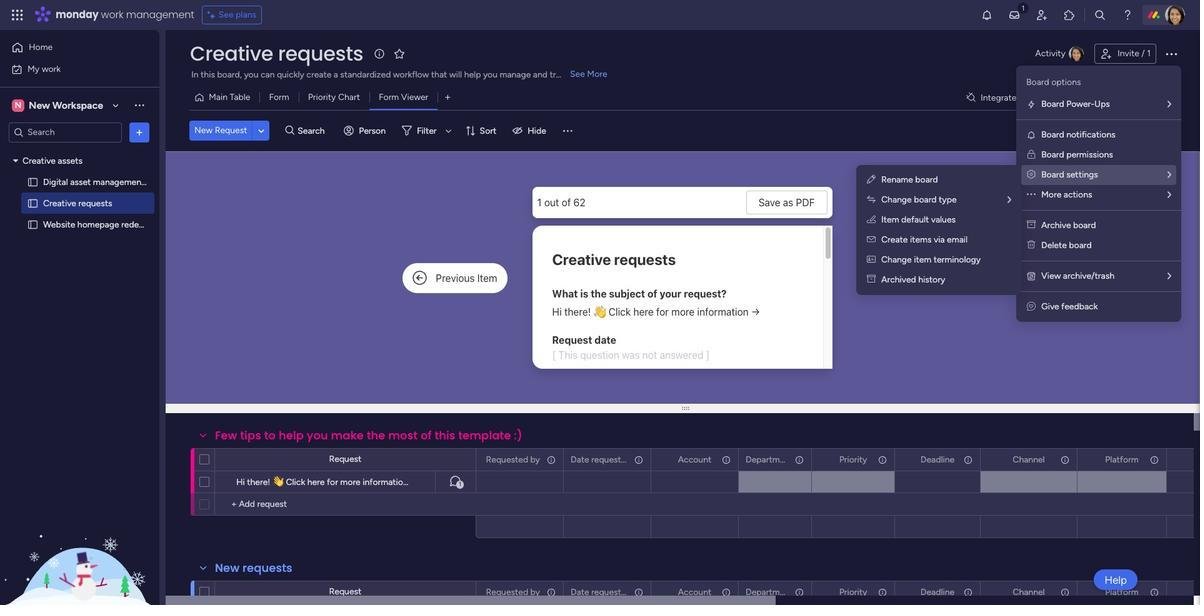 Task type: describe. For each thing, give the bounding box(es) containing it.
1 date requested field from the top
[[568, 453, 631, 467]]

main table
[[209, 92, 250, 103]]

help image
[[1122, 9, 1135, 21]]

column information image for first priority field from the bottom of the page
[[878, 588, 888, 598]]

v2 permission outline image
[[1028, 149, 1036, 160]]

workspace selection element
[[12, 98, 105, 113]]

archive/trash
[[1064, 271, 1115, 281]]

2 requested by field from the top
[[483, 586, 544, 599]]

n
[[15, 100, 22, 110]]

invite / 1 button
[[1095, 44, 1157, 64]]

terminology
[[934, 255, 981, 265]]

menu image
[[562, 124, 574, 137]]

board for delete
[[1070, 240, 1093, 251]]

v2 search image
[[286, 124, 295, 138]]

list arrow image for board power-ups
[[1168, 100, 1172, 109]]

0 vertical spatial creative
[[190, 39, 273, 68]]

sort
[[480, 125, 497, 136]]

v2 delete line image
[[1028, 240, 1036, 251]]

board notifications
[[1042, 129, 1116, 140]]

hide
[[528, 125, 547, 136]]

there!
[[247, 477, 271, 488]]

request for tips
[[329, 454, 362, 465]]

1 requested by field from the top
[[483, 453, 544, 467]]

information
[[363, 477, 408, 488]]

1 deadline field from the top
[[918, 453, 958, 467]]

view archive/trash
[[1042, 271, 1115, 281]]

dapulse admin menu image
[[1028, 169, 1036, 180]]

workspace image
[[12, 99, 24, 112]]

home
[[29, 42, 53, 53]]

date requested for 2nd date requested field
[[571, 587, 631, 598]]

requested by for 1st the requested by field from the bottom
[[486, 587, 540, 598]]

requested by for 1st the requested by field
[[486, 454, 540, 465]]

2 date requested field from the top
[[568, 586, 631, 599]]

channel for 1st "channel" field from the bottom of the page
[[1013, 587, 1046, 598]]

angle down image
[[258, 126, 264, 135]]

column information image for 1st the requested by field from the bottom
[[547, 588, 557, 598]]

click
[[286, 477, 305, 488]]

priority chart button
[[299, 88, 370, 108]]

board options
[[1027, 77, 1082, 88]]

open full screen image
[[1091, 126, 1111, 135]]

email
[[948, 235, 968, 245]]

2 vertical spatial creative
[[43, 198, 76, 209]]

help
[[279, 428, 304, 443]]

activity
[[1036, 48, 1066, 59]]

create items via email
[[882, 235, 968, 245]]

list box containing creative assets
[[0, 148, 172, 404]]

board permissions
[[1042, 149, 1114, 160]]

values
[[932, 215, 956, 225]]

new request button
[[190, 121, 252, 141]]

date for first date requested field from the top
[[571, 454, 590, 465]]

item default values
[[882, 215, 956, 225]]

platform for 2nd platform 'field' from the bottom
[[1106, 454, 1139, 465]]

0 horizontal spatial 1
[[459, 481, 462, 488]]

ups
[[1095, 99, 1111, 109]]

options
[[1052, 77, 1082, 88]]

board for board permissions
[[1042, 149, 1065, 160]]

main
[[209, 92, 228, 103]]

board for board settings
[[1042, 169, 1065, 180]]

date for 2nd date requested field
[[571, 587, 590, 598]]

1 account from the top
[[678, 454, 712, 465]]

homepage
[[77, 219, 119, 230]]

more
[[340, 477, 361, 488]]

change for change item terminology
[[882, 255, 912, 265]]

asset
[[70, 177, 91, 187]]

workspace
[[52, 99, 103, 111]]

plans
[[236, 9, 257, 20]]

see more link
[[569, 68, 609, 81]]

few tips to help you make the most of this template :)
[[215, 428, 523, 443]]

collapse board header image
[[1169, 93, 1179, 103]]

platform for second platform 'field' from the top of the page
[[1106, 587, 1139, 598]]

view archive/trash image
[[1027, 271, 1037, 281]]

0 vertical spatial 1
[[1148, 48, 1151, 59]]

v2 item default values image
[[868, 215, 876, 225]]

settings
[[1067, 169, 1099, 180]]

sort button
[[460, 121, 504, 141]]

add view image
[[445, 93, 451, 102]]

item
[[882, 215, 900, 225]]

items
[[911, 235, 932, 245]]

monday
[[56, 8, 99, 22]]

home button
[[8, 38, 134, 58]]

work for monday
[[101, 8, 124, 22]]

arrow down image
[[441, 123, 456, 138]]

change for change board type
[[882, 195, 912, 205]]

you
[[307, 428, 328, 443]]

column information image for 1st department field from the top of the page
[[795, 455, 805, 465]]

work for my
[[42, 63, 61, 74]]

new requests
[[215, 560, 293, 576]]

hi
[[236, 477, 245, 488]]

+ Add request text field
[[221, 497, 470, 512]]

form viewer
[[379, 92, 429, 103]]

priority for first priority field from the bottom of the page
[[840, 587, 868, 598]]

menu containing board options
[[1017, 66, 1182, 322]]

board for rename
[[916, 175, 939, 185]]

board for board power-ups
[[1042, 99, 1065, 109]]

column information image for 2nd platform 'field' from the bottom
[[1150, 455, 1160, 465]]

archive board
[[1042, 220, 1097, 231]]

board power-ups
[[1042, 99, 1111, 109]]

1 channel field from the top
[[1010, 453, 1049, 467]]

:)
[[514, 428, 523, 443]]

feedback
[[1062, 301, 1099, 312]]

inbox image
[[1009, 9, 1021, 21]]

this
[[435, 428, 456, 443]]

invite / 1
[[1118, 48, 1151, 59]]

digital asset management (dam)
[[43, 177, 172, 187]]

by for 1st the requested by field
[[531, 454, 540, 465]]

v2 change image
[[868, 195, 876, 205]]

board notifications image
[[1027, 130, 1037, 140]]

board for board notifications
[[1042, 129, 1065, 140]]

help button
[[1095, 570, 1138, 590]]

column information image for first account field from the top
[[722, 455, 732, 465]]

digital
[[43, 177, 68, 187]]

default
[[902, 215, 930, 225]]

to
[[264, 428, 276, 443]]

creative assets
[[23, 155, 83, 166]]

viewer
[[401, 92, 429, 103]]

priority inside button
[[308, 92, 336, 103]]

requests for creative requests field
[[278, 39, 363, 68]]

public board image for digital asset management (dam)
[[27, 176, 39, 188]]

list arrow image for more actions
[[1168, 191, 1172, 200]]

invite
[[1118, 48, 1140, 59]]

public board image
[[27, 197, 39, 209]]

1 button
[[435, 471, 476, 493]]

new for new workspace
[[29, 99, 50, 111]]

board for change
[[915, 195, 937, 205]]

Search in workspace field
[[26, 125, 104, 139]]

1 deadline from the top
[[921, 454, 955, 465]]

item
[[915, 255, 932, 265]]

permissions
[[1067, 149, 1114, 160]]

see plans
[[219, 9, 257, 20]]

v2 user feedback image
[[1028, 301, 1036, 312]]

invite members image
[[1036, 9, 1049, 21]]

most
[[389, 428, 418, 443]]

2 channel field from the top
[[1010, 586, 1049, 599]]

assets
[[58, 155, 83, 166]]

see plans button
[[202, 6, 262, 24]]

delete board
[[1042, 240, 1093, 251]]

date requested for first date requested field from the top
[[571, 454, 631, 465]]

create
[[882, 235, 908, 245]]

website
[[43, 219, 75, 230]]

form for form
[[269, 92, 289, 103]]

channel for 1st "channel" field from the top of the page
[[1013, 454, 1046, 465]]

1 requested from the top
[[592, 454, 631, 465]]

give
[[1042, 301, 1060, 312]]

activity button
[[1031, 44, 1090, 64]]

power-
[[1067, 99, 1095, 109]]

v2 email column image
[[868, 235, 876, 245]]



Task type: vqa. For each thing, say whether or not it's contained in the screenshot.
Test Building Field
no



Task type: locate. For each thing, give the bounding box(es) containing it.
caret down image
[[13, 156, 18, 165]]

public board image for website homepage redesign
[[27, 219, 39, 230]]

0 vertical spatial platform field
[[1103, 453, 1143, 467]]

list arrow image for view archive/trash
[[1168, 272, 1172, 281]]

3 list arrow image from the top
[[1168, 191, 1172, 200]]

form
[[269, 92, 289, 103], [379, 92, 399, 103]]

creative requests inside list box
[[43, 198, 112, 209]]

Requested by field
[[483, 453, 544, 467], [483, 586, 544, 599]]

dapulse drag 2 image
[[680, 407, 690, 410]]

Creative requests field
[[187, 39, 367, 68]]

person
[[359, 125, 386, 136]]

options image
[[133, 126, 146, 139], [634, 449, 642, 471], [878, 449, 886, 471], [721, 450, 730, 470], [546, 582, 555, 603], [794, 582, 803, 603], [878, 582, 886, 603], [1060, 582, 1069, 603], [1150, 582, 1158, 603]]

1 department field from the top
[[743, 453, 793, 467]]

2 deadline field from the top
[[918, 586, 958, 599]]

New requests field
[[212, 560, 296, 577]]

1 vertical spatial account field
[[675, 586, 715, 599]]

0 vertical spatial requested
[[592, 454, 631, 465]]

0 vertical spatial requests
[[278, 39, 363, 68]]

chart
[[338, 92, 360, 103]]

2 department from the top
[[746, 587, 793, 598]]

1 priority field from the top
[[837, 453, 871, 467]]

1 by from the top
[[531, 454, 540, 465]]

the
[[367, 428, 386, 443]]

1 list arrow image from the top
[[1168, 100, 1172, 109]]

monday work management
[[56, 8, 194, 22]]

1 vertical spatial platform field
[[1103, 586, 1143, 599]]

2 account from the top
[[678, 587, 712, 598]]

creative requests up the form button
[[190, 39, 363, 68]]

new inside button
[[195, 125, 213, 136]]

0 vertical spatial change
[[882, 195, 912, 205]]

1 vertical spatial account
[[678, 587, 712, 598]]

Account field
[[675, 453, 715, 467], [675, 586, 715, 599]]

1 image
[[1018, 1, 1029, 15]]

list arrow image
[[1008, 196, 1012, 205]]

column information image for 1st "channel" field from the top of the page
[[1061, 455, 1071, 465]]

apps image
[[1064, 9, 1076, 21]]

add to favorites image
[[393, 47, 406, 60]]

options image
[[1165, 46, 1180, 61], [546, 449, 555, 471], [794, 449, 803, 471], [963, 449, 972, 471], [1060, 449, 1069, 471], [1150, 449, 1158, 471], [634, 582, 642, 603], [963, 582, 972, 603], [721, 582, 730, 603]]

1 vertical spatial more
[[1042, 190, 1062, 200]]

priority chart
[[308, 92, 360, 103]]

form up 'v2 search' image on the left top of the page
[[269, 92, 289, 103]]

0 horizontal spatial more
[[588, 69, 608, 79]]

main table button
[[190, 88, 260, 108]]

actions
[[1064, 190, 1093, 200]]

board for archive
[[1074, 220, 1097, 231]]

1 vertical spatial by
[[531, 587, 540, 598]]

change item terminology
[[882, 255, 981, 265]]

1 account field from the top
[[675, 453, 715, 467]]

list box
[[0, 148, 172, 404]]

1 vertical spatial creative
[[23, 155, 56, 166]]

0 vertical spatial requested by field
[[483, 453, 544, 467]]

0 horizontal spatial see
[[219, 9, 234, 20]]

1 vertical spatial priority
[[840, 454, 868, 465]]

2 requested from the top
[[486, 587, 529, 598]]

0 vertical spatial work
[[101, 8, 124, 22]]

work inside button
[[42, 63, 61, 74]]

request inside button
[[215, 125, 247, 136]]

rename board
[[882, 175, 939, 185]]

0 vertical spatial channel field
[[1010, 453, 1049, 467]]

1 horizontal spatial creative requests
[[190, 39, 363, 68]]

of
[[421, 428, 432, 443]]

2 horizontal spatial new
[[215, 560, 240, 576]]

2 change from the top
[[882, 255, 912, 265]]

new request
[[195, 125, 247, 136]]

1 vertical spatial date
[[571, 587, 590, 598]]

board up item default values on the right top of the page
[[915, 195, 937, 205]]

(dam)
[[147, 177, 172, 187]]

archive
[[1042, 220, 1072, 231]]

requested for 1st the requested by field
[[486, 454, 529, 465]]

Priority field
[[837, 453, 871, 467], [837, 586, 871, 599]]

1 vertical spatial requested
[[486, 587, 529, 598]]

list arrow image
[[1168, 100, 1172, 109], [1168, 171, 1172, 180], [1168, 191, 1172, 200], [1168, 272, 1172, 281]]

1 horizontal spatial work
[[101, 8, 124, 22]]

1 vertical spatial new
[[195, 125, 213, 136]]

james peterson image
[[1166, 5, 1186, 25]]

2 date from the top
[[571, 587, 590, 598]]

2 form from the left
[[379, 92, 399, 103]]

1 change from the top
[[882, 195, 912, 205]]

Channel field
[[1010, 453, 1049, 467], [1010, 586, 1049, 599]]

1 requested from the top
[[486, 454, 529, 465]]

1
[[1148, 48, 1151, 59], [459, 481, 462, 488]]

Department field
[[743, 453, 793, 467], [743, 586, 793, 599]]

creative
[[190, 39, 273, 68], [23, 155, 56, 166], [43, 198, 76, 209]]

0 vertical spatial creative requests
[[190, 39, 363, 68]]

form viewer button
[[370, 88, 438, 108]]

see inside 'see plans' button
[[219, 9, 234, 20]]

automate
[[1107, 92, 1146, 103]]

here
[[307, 477, 325, 488]]

department for first department field from the bottom
[[746, 587, 793, 598]]

2 channel from the top
[[1013, 587, 1046, 598]]

for
[[327, 477, 338, 488]]

0 vertical spatial by
[[531, 454, 540, 465]]

1 vertical spatial platform
[[1106, 587, 1139, 598]]

2 account field from the top
[[675, 586, 715, 599]]

0 vertical spatial deadline
[[921, 454, 955, 465]]

0 horizontal spatial form
[[269, 92, 289, 103]]

1 vertical spatial channel field
[[1010, 586, 1049, 599]]

archived
[[882, 275, 917, 285]]

creative down 'see plans' button at the left top
[[190, 39, 273, 68]]

new
[[29, 99, 50, 111], [195, 125, 213, 136], [215, 560, 240, 576]]

option
[[0, 149, 159, 152]]

management inside list box
[[93, 177, 145, 187]]

1 horizontal spatial more
[[1042, 190, 1062, 200]]

1 platform field from the top
[[1103, 453, 1143, 467]]

column information image for 2nd date requested field
[[634, 588, 644, 598]]

1 vertical spatial department field
[[743, 586, 793, 599]]

priority
[[308, 92, 336, 103], [840, 454, 868, 465], [840, 587, 868, 598]]

0 vertical spatial date requested
[[571, 454, 631, 465]]

see for see plans
[[219, 9, 234, 20]]

lottie animation element
[[0, 479, 159, 605]]

search everything image
[[1095, 9, 1107, 21]]

type
[[939, 195, 957, 205]]

account
[[678, 454, 712, 465], [678, 587, 712, 598]]

department for 1st department field from the top of the page
[[746, 454, 793, 465]]

column information image
[[547, 455, 557, 465], [634, 455, 644, 465], [878, 455, 888, 465], [1061, 455, 1071, 465], [1150, 455, 1160, 465], [722, 588, 732, 598], [878, 588, 888, 598]]

Deadline field
[[918, 453, 958, 467], [918, 586, 958, 599]]

more actions
[[1042, 190, 1093, 200]]

change down rename
[[882, 195, 912, 205]]

column information image for first priority field
[[878, 455, 888, 465]]

requested for 1st the requested by field from the bottom
[[486, 587, 529, 598]]

1 vertical spatial public board image
[[27, 219, 39, 230]]

board
[[916, 175, 939, 185], [915, 195, 937, 205], [1074, 220, 1097, 231], [1070, 240, 1093, 251]]

1 date requested from the top
[[571, 454, 631, 465]]

make
[[331, 428, 364, 443]]

2 department field from the top
[[743, 586, 793, 599]]

new inside field
[[215, 560, 240, 576]]

table
[[230, 92, 250, 103]]

filter
[[417, 125, 437, 136]]

1 vertical spatial creative requests
[[43, 198, 112, 209]]

column information image for first department field from the bottom
[[795, 588, 805, 598]]

1 vertical spatial priority field
[[837, 586, 871, 599]]

1 horizontal spatial form
[[379, 92, 399, 103]]

see for see more
[[570, 69, 585, 79]]

new for new request
[[195, 125, 213, 136]]

new for new requests
[[215, 560, 240, 576]]

creative right "caret down" icon
[[23, 155, 56, 166]]

board up change board type
[[916, 175, 939, 185]]

board right dapulse admin menu icon
[[1042, 169, 1065, 180]]

requests for new requests field
[[243, 560, 293, 576]]

show board description image
[[372, 48, 387, 60]]

Platform field
[[1103, 453, 1143, 467], [1103, 586, 1143, 599]]

2 deadline from the top
[[921, 587, 955, 598]]

priority for first priority field
[[840, 454, 868, 465]]

see up menu icon
[[570, 69, 585, 79]]

workspace options image
[[133, 99, 146, 111]]

board right board power-ups image
[[1042, 99, 1065, 109]]

2 list arrow image from the top
[[1168, 171, 1172, 180]]

0 vertical spatial platform
[[1106, 454, 1139, 465]]

1 vertical spatial deadline
[[921, 587, 955, 598]]

1 horizontal spatial new
[[195, 125, 213, 136]]

1 right the /
[[1148, 48, 1151, 59]]

1 channel from the top
[[1013, 454, 1046, 465]]

dapulse archived image
[[1028, 220, 1036, 231]]

0 vertical spatial department field
[[743, 453, 793, 467]]

dapulse edit image
[[868, 175, 876, 185]]

board up board power-ups image
[[1027, 77, 1050, 88]]

board right v2 permission outline image
[[1042, 149, 1065, 160]]

work right monday
[[101, 8, 124, 22]]

2 vertical spatial request
[[329, 587, 362, 597]]

Few tips to help you make the most of this template :) field
[[212, 428, 526, 444]]

1 vertical spatial request
[[329, 454, 362, 465]]

1 vertical spatial date requested field
[[568, 586, 631, 599]]

notifications image
[[981, 9, 994, 21]]

1 requested by from the top
[[486, 454, 540, 465]]

dapulse archived image
[[868, 275, 876, 285]]

→
[[410, 477, 419, 488]]

work right my at the left top of page
[[42, 63, 61, 74]]

department
[[746, 454, 793, 465], [746, 587, 793, 598]]

see more
[[570, 69, 608, 79]]

1 platform from the top
[[1106, 454, 1139, 465]]

1 form from the left
[[269, 92, 289, 103]]

1 vertical spatial 1
[[459, 481, 462, 488]]

1 vertical spatial management
[[93, 177, 145, 187]]

1 vertical spatial change
[[882, 255, 912, 265]]

platform
[[1106, 454, 1139, 465], [1106, 587, 1139, 598]]

more inside button
[[588, 69, 608, 79]]

1 public board image from the top
[[27, 176, 39, 188]]

form down see more button on the top of the page
[[379, 92, 399, 103]]

history
[[919, 275, 946, 285]]

2 platform field from the top
[[1103, 586, 1143, 599]]

list arrow image for board settings
[[1168, 171, 1172, 180]]

deadline
[[921, 454, 955, 465], [921, 587, 955, 598]]

0 vertical spatial account
[[678, 454, 712, 465]]

1 right →
[[459, 481, 462, 488]]

0 vertical spatial date
[[571, 454, 590, 465]]

lottie animation image
[[0, 479, 159, 605]]

0 vertical spatial new
[[29, 99, 50, 111]]

0 vertical spatial request
[[215, 125, 247, 136]]

board up delete board
[[1074, 220, 1097, 231]]

tips
[[240, 428, 261, 443]]

public board image up public board image
[[27, 176, 39, 188]]

template
[[459, 428, 511, 443]]

Date requested field
[[568, 453, 631, 467], [568, 586, 631, 599]]

0 horizontal spatial new
[[29, 99, 50, 111]]

2 date requested from the top
[[571, 587, 631, 598]]

1 horizontal spatial 1
[[1148, 48, 1151, 59]]

management for asset
[[93, 177, 145, 187]]

1 vertical spatial requested by
[[486, 587, 540, 598]]

1 department from the top
[[746, 454, 793, 465]]

1 date from the top
[[571, 454, 590, 465]]

1 vertical spatial department
[[746, 587, 793, 598]]

see inside the see more link
[[570, 69, 585, 79]]

public board image down public board image
[[27, 219, 39, 230]]

Search field
[[295, 122, 332, 139]]

column information image for second platform 'field' from the top of the page
[[1150, 588, 1160, 598]]

creative requests down asset
[[43, 198, 112, 209]]

0 vertical spatial requested
[[486, 454, 529, 465]]

v2 client name column image
[[868, 255, 876, 265]]

2 public board image from the top
[[27, 219, 39, 230]]

delete
[[1042, 240, 1068, 251]]

creative requests
[[190, 39, 363, 68], [43, 198, 112, 209]]

0 vertical spatial see
[[219, 9, 234, 20]]

1 vertical spatial work
[[42, 63, 61, 74]]

see left plans
[[219, 9, 234, 20]]

column information image for first date requested field from the top
[[634, 455, 644, 465]]

more inside "menu"
[[1042, 190, 1062, 200]]

2 requested from the top
[[592, 587, 631, 598]]

1 vertical spatial requested
[[592, 587, 631, 598]]

0 horizontal spatial work
[[42, 63, 61, 74]]

public board image
[[27, 176, 39, 188], [27, 219, 39, 230]]

board settings
[[1042, 169, 1099, 180]]

menu
[[1017, 66, 1182, 322]]

0 vertical spatial public board image
[[27, 176, 39, 188]]

form for form viewer
[[379, 92, 399, 103]]

date requested
[[571, 454, 631, 465], [571, 587, 631, 598]]

0 vertical spatial more
[[588, 69, 608, 79]]

column information image for 2nd account field
[[722, 588, 732, 598]]

integrate
[[981, 92, 1017, 103]]

/
[[1142, 48, 1146, 59]]

0 vertical spatial channel
[[1013, 454, 1046, 465]]

2 priority field from the top
[[837, 586, 871, 599]]

0 vertical spatial management
[[126, 8, 194, 22]]

0 vertical spatial priority field
[[837, 453, 871, 467]]

column information image for 1st "channel" field from the bottom of the page
[[1061, 588, 1071, 598]]

2 vertical spatial priority
[[840, 587, 868, 598]]

1 vertical spatial deadline field
[[918, 586, 958, 599]]

1 vertical spatial date requested
[[571, 587, 631, 598]]

new workspace
[[29, 99, 103, 111]]

dapulse integrations image
[[967, 93, 976, 102]]

1 vertical spatial requested by field
[[483, 586, 544, 599]]

settings image
[[1115, 126, 1135, 135]]

board right board notifications image on the right
[[1042, 129, 1065, 140]]

autopilot image
[[1091, 89, 1102, 105]]

person button
[[339, 121, 393, 141]]

more
[[588, 69, 608, 79], [1042, 190, 1062, 200]]

board for board options
[[1027, 77, 1050, 88]]

hide button
[[508, 121, 554, 141]]

select product image
[[11, 9, 24, 21]]

help
[[1105, 574, 1128, 586]]

change down create on the top right of the page
[[882, 255, 912, 265]]

4 list arrow image from the top
[[1168, 272, 1172, 281]]

date
[[571, 454, 590, 465], [571, 587, 590, 598]]

column information image
[[722, 455, 732, 465], [795, 455, 805, 465], [964, 455, 974, 465], [547, 588, 557, 598], [634, 588, 644, 598], [795, 588, 805, 598], [964, 588, 974, 598], [1061, 588, 1071, 598], [1150, 588, 1160, 598]]

1 vertical spatial see
[[570, 69, 585, 79]]

form button
[[260, 88, 299, 108]]

1 horizontal spatial see
[[570, 69, 585, 79]]

👋
[[273, 477, 284, 488]]

my
[[28, 63, 40, 74]]

change
[[882, 195, 912, 205], [882, 255, 912, 265]]

column information image for 1st the requested by field
[[547, 455, 557, 465]]

2 requested by from the top
[[486, 587, 540, 598]]

2 platform from the top
[[1106, 587, 1139, 598]]

1 vertical spatial channel
[[1013, 587, 1046, 598]]

request for requests
[[329, 587, 362, 597]]

rename
[[882, 175, 914, 185]]

2 vertical spatial requests
[[243, 560, 293, 576]]

archived history
[[882, 275, 946, 285]]

2 by from the top
[[531, 587, 540, 598]]

requests inside field
[[243, 560, 293, 576]]

change board type
[[882, 195, 957, 205]]

give feedback
[[1042, 301, 1099, 312]]

0 vertical spatial deadline field
[[918, 453, 958, 467]]

0 vertical spatial date requested field
[[568, 453, 631, 467]]

board down archive board
[[1070, 240, 1093, 251]]

management for work
[[126, 8, 194, 22]]

more dots image
[[1028, 190, 1036, 200]]

board power-ups image
[[1027, 99, 1037, 109]]

0 vertical spatial department
[[746, 454, 793, 465]]

0 vertical spatial priority
[[308, 92, 336, 103]]

0 horizontal spatial creative requests
[[43, 198, 112, 209]]

requests inside list box
[[78, 198, 112, 209]]

0 vertical spatial requested by
[[486, 454, 540, 465]]

channel
[[1013, 454, 1046, 465], [1013, 587, 1046, 598]]

redesign
[[121, 219, 155, 230]]

new inside "workspace selection" element
[[29, 99, 50, 111]]

creative up website
[[43, 198, 76, 209]]

board
[[1027, 77, 1050, 88], [1042, 99, 1065, 109], [1042, 129, 1065, 140], [1042, 149, 1065, 160], [1042, 169, 1065, 180]]

view
[[1042, 271, 1062, 281]]

1 vertical spatial requests
[[78, 198, 112, 209]]

0 vertical spatial account field
[[675, 453, 715, 467]]

filter button
[[397, 121, 456, 141]]

by for 1st the requested by field from the bottom
[[531, 587, 540, 598]]

2 vertical spatial new
[[215, 560, 240, 576]]



